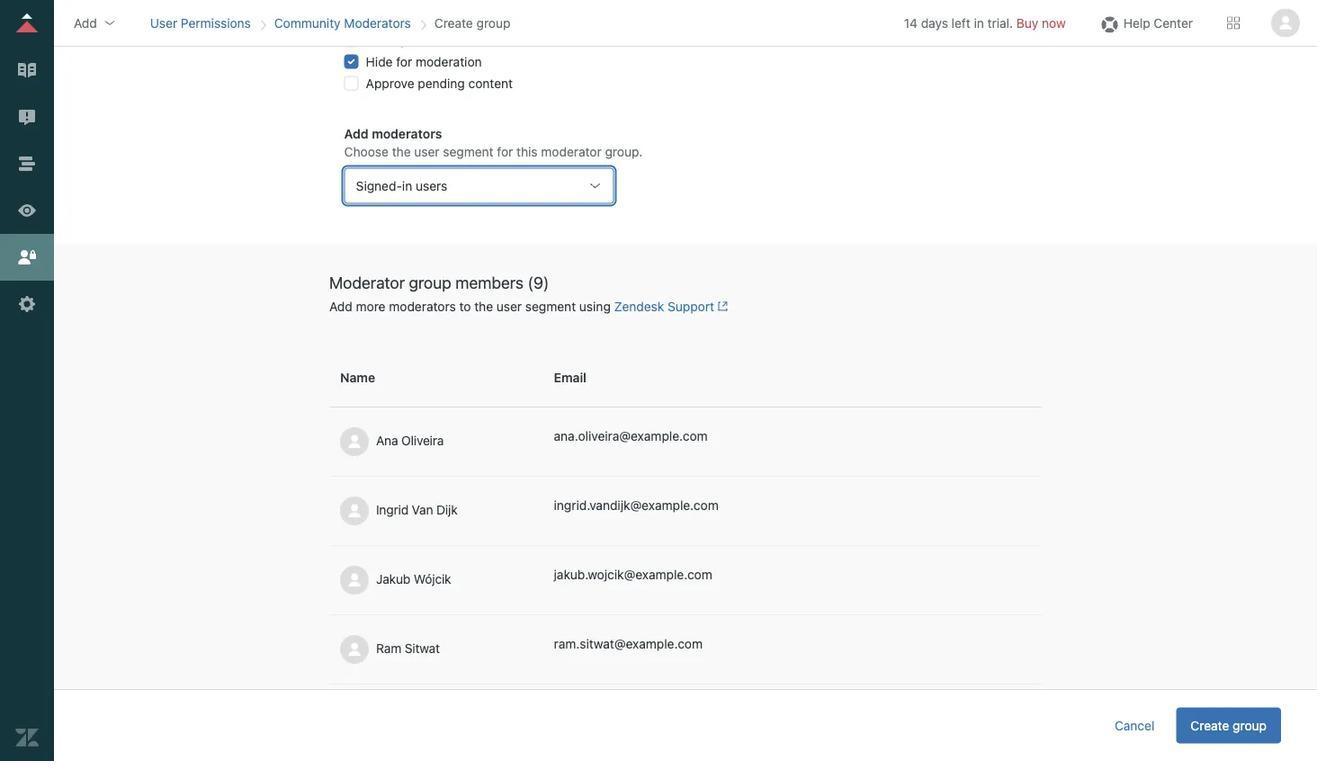 Task type: vqa. For each thing, say whether or not it's contained in the screenshot.
then
no



Task type: describe. For each thing, give the bounding box(es) containing it.
approve pending content
[[366, 76, 513, 90]]

create inside navigation
[[434, 15, 473, 30]]

create inside button
[[1191, 718, 1229, 733]]

add moderators element
[[344, 168, 614, 204]]

zendesk products image
[[1227, 17, 1240, 29]]

community
[[274, 15, 341, 30]]

sitwat
[[405, 641, 440, 656]]

user
[[150, 15, 177, 30]]

now
[[1042, 15, 1066, 30]]

users
[[416, 178, 447, 193]]

zendesk support link
[[614, 299, 728, 313]]

ram.sitwat@example.com
[[554, 636, 703, 651]]

zendesk
[[614, 299, 664, 313]]

for inside add moderators choose the user segment for this moderator group.
[[497, 144, 513, 159]]

choose
[[344, 144, 389, 159]]

to
[[459, 299, 471, 313]]

user permissions image
[[15, 246, 39, 269]]

jakub
[[376, 571, 410, 586]]

(9)
[[528, 273, 549, 292]]

community moderators
[[274, 15, 411, 30]]

1 vertical spatial moderators
[[389, 299, 456, 313]]

moderate content image
[[15, 105, 39, 129]]

move
[[366, 32, 397, 47]]

group inside button
[[1233, 718, 1267, 733]]

moderators
[[344, 15, 411, 30]]

support
[[668, 299, 714, 313]]

ana
[[376, 433, 398, 448]]

moderator group members (9)
[[329, 273, 549, 292]]

move post
[[366, 32, 426, 47]]

signed-
[[356, 178, 402, 193]]

add for add
[[74, 15, 97, 30]]

approve
[[366, 76, 414, 90]]

zendesk image
[[15, 726, 39, 749]]

segment inside add moderators choose the user segment for this moderator group.
[[443, 144, 494, 159]]

settings image
[[15, 292, 39, 316]]

center
[[1154, 15, 1193, 30]]

help center
[[1123, 15, 1193, 30]]

more
[[356, 299, 386, 313]]

group inside navigation
[[476, 15, 511, 30]]

zendesk support
[[614, 299, 714, 313]]

moderator
[[541, 144, 602, 159]]

manage articles image
[[15, 58, 39, 82]]

ram sitwat
[[376, 641, 440, 656]]

signed-in users
[[356, 178, 447, 193]]

moderators inside add moderators choose the user segment for this moderator group.
[[372, 126, 442, 141]]

using
[[579, 299, 611, 313]]

cancel
[[1115, 718, 1155, 733]]

moderation
[[416, 54, 482, 69]]

oliveira
[[401, 433, 444, 448]]

days
[[921, 15, 948, 30]]

14
[[904, 15, 918, 30]]

navigation containing user permissions
[[146, 9, 514, 36]]



Task type: locate. For each thing, give the bounding box(es) containing it.
add inside popup button
[[74, 15, 97, 30]]

hide for moderation
[[366, 54, 482, 69]]

0 vertical spatial segment
[[443, 144, 494, 159]]

wójcik
[[414, 571, 451, 586]]

user inside add moderators choose the user segment for this moderator group.
[[414, 144, 440, 159]]

group.
[[605, 144, 643, 159]]

0 vertical spatial group
[[476, 15, 511, 30]]

0 vertical spatial for
[[396, 54, 412, 69]]

ingrid.vandijk@example.com
[[554, 498, 719, 513]]

post
[[401, 32, 426, 47]]

create group inside navigation
[[434, 15, 511, 30]]

cancel button
[[1100, 708, 1169, 744]]

1 horizontal spatial for
[[497, 144, 513, 159]]

1 horizontal spatial group
[[476, 15, 511, 30]]

customize design image
[[15, 199, 39, 222]]

community moderators link
[[274, 15, 411, 30]]

create group
[[434, 15, 511, 30], [1191, 718, 1267, 733]]

add more moderators to the user segment using
[[329, 299, 614, 313]]

buy
[[1017, 15, 1039, 30]]

0 vertical spatial in
[[974, 15, 984, 30]]

the
[[392, 144, 411, 159], [474, 299, 493, 313]]

1 vertical spatial in
[[402, 178, 412, 193]]

for left this
[[497, 144, 513, 159]]

user up users
[[414, 144, 440, 159]]

0 horizontal spatial for
[[396, 54, 412, 69]]

add moderators choose the user segment for this moderator group.
[[344, 126, 643, 159]]

user permissions
[[150, 15, 251, 30]]

0 vertical spatial the
[[392, 144, 411, 159]]

segment
[[443, 144, 494, 159], [525, 299, 576, 313]]

add
[[74, 15, 97, 30], [344, 126, 369, 141], [329, 299, 352, 313]]

this
[[516, 144, 538, 159]]

for
[[396, 54, 412, 69], [497, 144, 513, 159]]

0 horizontal spatial in
[[402, 178, 412, 193]]

ram
[[376, 641, 401, 656]]

moderators down 'moderator group members (9)'
[[389, 299, 456, 313]]

trial.
[[988, 15, 1013, 30]]

permissions
[[181, 15, 251, 30]]

jakub wójcik
[[376, 571, 451, 586]]

ingrid van dijk image
[[340, 497, 369, 525]]

moderators
[[372, 126, 442, 141], [389, 299, 456, 313]]

ana.oliveira@example.com
[[554, 429, 708, 443]]

1 vertical spatial create group
[[1191, 718, 1267, 733]]

0 vertical spatial user
[[414, 144, 440, 159]]

add left 'more'
[[329, 299, 352, 313]]

jakub wójcik image
[[340, 566, 369, 595]]

1 vertical spatial create
[[1191, 718, 1229, 733]]

0 horizontal spatial create group
[[434, 15, 511, 30]]

0 horizontal spatial segment
[[443, 144, 494, 159]]

0 vertical spatial moderators
[[372, 126, 442, 141]]

members
[[456, 273, 524, 292]]

left
[[952, 15, 971, 30]]

the right to
[[474, 299, 493, 313]]

0 horizontal spatial user
[[414, 144, 440, 159]]

van
[[412, 502, 433, 517]]

name
[[340, 370, 375, 385]]

moderator
[[329, 273, 405, 292]]

help
[[1123, 15, 1150, 30]]

add for add moderators choose the user segment for this moderator group.
[[344, 126, 369, 141]]

add inside add moderators choose the user segment for this moderator group.
[[344, 126, 369, 141]]

email
[[554, 370, 587, 385]]

user permissions link
[[150, 15, 251, 30]]

create up moderation
[[434, 15, 473, 30]]

navigation
[[146, 9, 514, 36]]

create group button
[[1176, 708, 1281, 744]]

1 horizontal spatial create
[[1191, 718, 1229, 733]]

ana oliveira image
[[340, 427, 369, 456]]

1 horizontal spatial user
[[497, 299, 522, 313]]

(opens in a new tab) image
[[714, 301, 728, 312]]

1 horizontal spatial segment
[[525, 299, 576, 313]]

add button
[[68, 9, 122, 36]]

0 horizontal spatial group
[[409, 273, 451, 292]]

segment up add moderators element
[[443, 144, 494, 159]]

moderators up the choose on the left top of page
[[372, 126, 442, 141]]

hide
[[366, 54, 393, 69]]

2 vertical spatial add
[[329, 299, 352, 313]]

1 vertical spatial the
[[474, 299, 493, 313]]

add up the choose on the left top of page
[[344, 126, 369, 141]]

jakub.wojcik@example.com
[[554, 567, 712, 582]]

the inside add moderators choose the user segment for this moderator group.
[[392, 144, 411, 159]]

create
[[434, 15, 473, 30], [1191, 718, 1229, 733]]

1 horizontal spatial the
[[474, 299, 493, 313]]

for down move post
[[396, 54, 412, 69]]

in right the left
[[974, 15, 984, 30]]

the up signed-in users
[[392, 144, 411, 159]]

help center button
[[1093, 9, 1198, 36]]

2 horizontal spatial group
[[1233, 718, 1267, 733]]

arrange content image
[[15, 152, 39, 175]]

1 vertical spatial user
[[497, 299, 522, 313]]

0 vertical spatial create
[[434, 15, 473, 30]]

1 horizontal spatial in
[[974, 15, 984, 30]]

ingrid
[[376, 502, 408, 517]]

create group inside button
[[1191, 718, 1267, 733]]

2 vertical spatial group
[[1233, 718, 1267, 733]]

user
[[414, 144, 440, 159], [497, 299, 522, 313]]

1 vertical spatial for
[[497, 144, 513, 159]]

ingrid van dijk
[[376, 502, 458, 517]]

1 horizontal spatial create group
[[1191, 718, 1267, 733]]

content
[[468, 76, 513, 90]]

in
[[974, 15, 984, 30], [402, 178, 412, 193]]

user down members
[[497, 299, 522, 313]]

ana oliveira
[[376, 433, 444, 448]]

group
[[476, 15, 511, 30], [409, 273, 451, 292], [1233, 718, 1267, 733]]

0 vertical spatial create group
[[434, 15, 511, 30]]

1 vertical spatial add
[[344, 126, 369, 141]]

ram sitwat image
[[340, 635, 369, 664]]

create right cancel
[[1191, 718, 1229, 733]]

add for add more moderators to the user segment using
[[329, 299, 352, 313]]

dijk
[[436, 502, 458, 517]]

14 days left in trial. buy now
[[904, 15, 1066, 30]]

1 vertical spatial segment
[[525, 299, 576, 313]]

pending
[[418, 76, 465, 90]]

in inside add moderators element
[[402, 178, 412, 193]]

1 vertical spatial group
[[409, 273, 451, 292]]

0 horizontal spatial the
[[392, 144, 411, 159]]

segment down (9)
[[525, 299, 576, 313]]

0 vertical spatial add
[[74, 15, 97, 30]]

in left users
[[402, 178, 412, 193]]

0 horizontal spatial create
[[434, 15, 473, 30]]

add left user
[[74, 15, 97, 30]]



